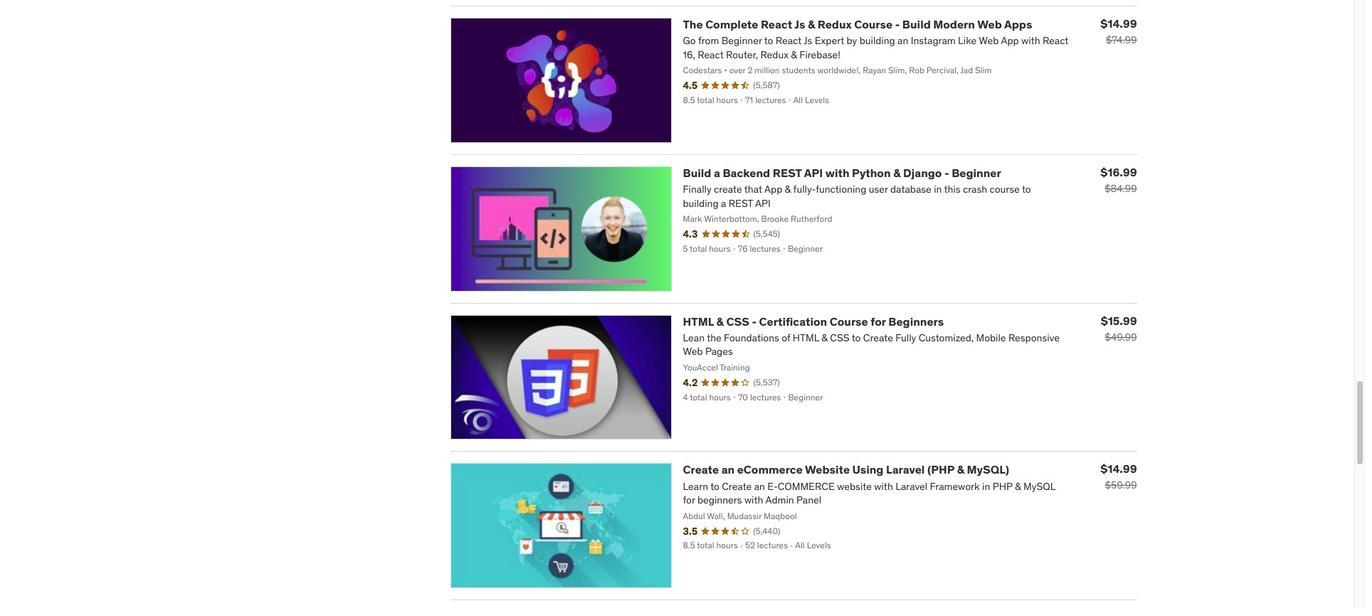 Task type: describe. For each thing, give the bounding box(es) containing it.
backend
[[723, 166, 770, 180]]

the
[[683, 17, 703, 31]]

$49.99
[[1105, 331, 1137, 343]]

using
[[852, 463, 884, 477]]

$15.99
[[1101, 314, 1137, 328]]

create
[[683, 463, 719, 477]]

js
[[794, 17, 805, 31]]

(php
[[927, 463, 954, 477]]

$16.99
[[1100, 165, 1137, 179]]

$14.99 for create an ecommerce website using laravel (php & mysql)
[[1101, 462, 1137, 476]]

1 horizontal spatial -
[[895, 17, 900, 31]]

0 vertical spatial course
[[854, 17, 893, 31]]

build a backend rest api with python & django - beginner
[[683, 166, 1001, 180]]

$14.99 $74.99
[[1101, 16, 1137, 46]]

0 horizontal spatial build
[[683, 166, 711, 180]]

& left 'css'
[[716, 314, 724, 328]]

web
[[977, 17, 1002, 31]]

apps
[[1004, 17, 1032, 31]]

certification
[[759, 314, 827, 328]]

html
[[683, 314, 714, 328]]

& right (php
[[957, 463, 964, 477]]

ecommerce
[[737, 463, 803, 477]]

$74.99
[[1106, 33, 1137, 46]]

redux
[[818, 17, 852, 31]]

django
[[903, 166, 942, 180]]

$14.99 for the complete react js & redux course - build modern web apps
[[1101, 16, 1137, 31]]

for
[[871, 314, 886, 328]]

a
[[714, 166, 720, 180]]

css
[[726, 314, 749, 328]]

website
[[805, 463, 850, 477]]

build a backend rest api with python & django - beginner link
[[683, 166, 1001, 180]]



Task type: locate. For each thing, give the bounding box(es) containing it.
course left for
[[830, 314, 868, 328]]

2 $14.99 from the top
[[1101, 462, 1137, 476]]

an
[[721, 463, 735, 477]]

rest
[[773, 166, 802, 180]]

mysql)
[[967, 463, 1009, 477]]

react
[[761, 17, 792, 31]]

$59.99
[[1105, 479, 1137, 492]]

create an ecommerce website using laravel (php & mysql) link
[[683, 463, 1009, 477]]

complete
[[705, 17, 758, 31]]

2 vertical spatial -
[[752, 314, 757, 328]]

0 vertical spatial build
[[902, 17, 931, 31]]

- right 'css'
[[752, 314, 757, 328]]

course right redux
[[854, 17, 893, 31]]

1 vertical spatial -
[[944, 166, 949, 180]]

beginner
[[952, 166, 1001, 180]]

2 horizontal spatial -
[[944, 166, 949, 180]]

1 vertical spatial $14.99
[[1101, 462, 1137, 476]]

modern
[[933, 17, 975, 31]]

$14.99 up $74.99
[[1101, 16, 1137, 31]]

the complete react js & redux course - build modern web apps link
[[683, 17, 1032, 31]]

0 vertical spatial $14.99
[[1101, 16, 1137, 31]]

course
[[854, 17, 893, 31], [830, 314, 868, 328]]

$16.99 $84.99
[[1100, 165, 1137, 195]]

1 vertical spatial course
[[830, 314, 868, 328]]

beginners
[[888, 314, 944, 328]]

- left modern
[[895, 17, 900, 31]]

build left modern
[[902, 17, 931, 31]]

- right django
[[944, 166, 949, 180]]

build left a
[[683, 166, 711, 180]]

api
[[804, 166, 823, 180]]

1 vertical spatial build
[[683, 166, 711, 180]]

laravel
[[886, 463, 925, 477]]

$14.99
[[1101, 16, 1137, 31], [1101, 462, 1137, 476]]

$84.99
[[1104, 182, 1137, 195]]

1 horizontal spatial build
[[902, 17, 931, 31]]

html & css - certification course for beginners
[[683, 314, 944, 328]]

html & css - certification course for beginners link
[[683, 314, 944, 328]]

0 horizontal spatial -
[[752, 314, 757, 328]]

-
[[895, 17, 900, 31], [944, 166, 949, 180], [752, 314, 757, 328]]

$14.99 up $59.99
[[1101, 462, 1137, 476]]

with
[[825, 166, 849, 180]]

build
[[902, 17, 931, 31], [683, 166, 711, 180]]

0 vertical spatial -
[[895, 17, 900, 31]]

python
[[852, 166, 891, 180]]

& right js
[[808, 17, 815, 31]]

&
[[808, 17, 815, 31], [893, 166, 901, 180], [716, 314, 724, 328], [957, 463, 964, 477]]

1 $14.99 from the top
[[1101, 16, 1137, 31]]

the complete react js & redux course - build modern web apps
[[683, 17, 1032, 31]]

& left django
[[893, 166, 901, 180]]

create an ecommerce website using laravel (php & mysql)
[[683, 463, 1009, 477]]

$15.99 $49.99
[[1101, 314, 1137, 343]]

$14.99 $59.99
[[1101, 462, 1137, 492]]



Task type: vqa. For each thing, say whether or not it's contained in the screenshot.
2nd $14.99 from the top
yes



